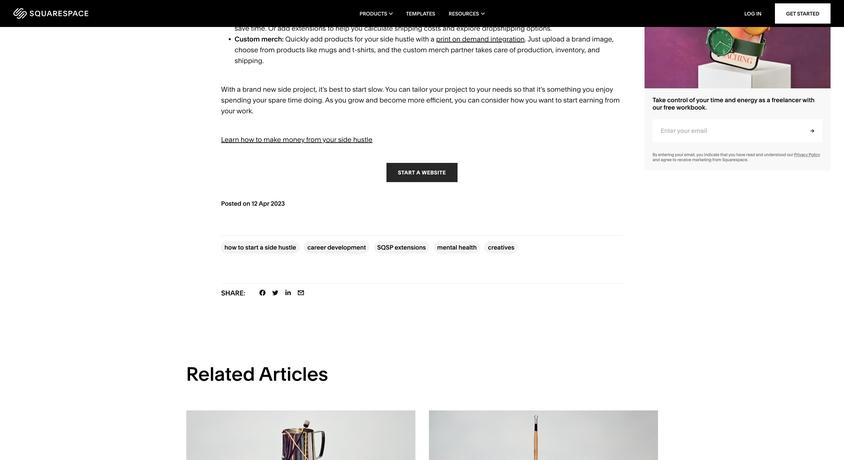 Task type: describe. For each thing, give the bounding box(es) containing it.
image,
[[593, 35, 614, 43]]

you left have at the right of page
[[729, 152, 736, 157]]

demand
[[463, 35, 489, 43]]

creatives
[[488, 243, 515, 251]]

mental health link
[[434, 241, 481, 254]]

spending
[[221, 96, 251, 104]]

free
[[664, 103, 676, 111]]

brand inside with a brand new side project, it's best to start slow. you can tailor your project to your needs so that it's something you enjoy spending your spare time doing. as you grow and become more efficient, you can consider how you want to start earning from your work.
[[243, 85, 261, 93]]

related articles
[[186, 363, 328, 386]]

understood
[[765, 152, 787, 157]]

entering
[[659, 152, 675, 157]]

through squarespace to save time. or add extensions to help you calculate shipping costs and explore dropshipping options.
[[235, 13, 623, 32]]

1 vertical spatial can
[[468, 96, 480, 104]]

and down custom merch: quickly add products for your side hustle with a print on demand integration
[[378, 46, 390, 54]]

partner
[[451, 46, 474, 54]]

by
[[653, 152, 658, 157]]

read
[[747, 152, 756, 157]]

0 horizontal spatial can
[[399, 85, 411, 93]]

. just upload a brand image, choose from products like mugs and t-shirts, and the custom merch partner takes care of production, inventory, and shipping.
[[235, 35, 616, 65]]

costs
[[424, 24, 441, 32]]

and inside 'take control of your time and energy as a freelancer with our free workbook.'
[[725, 96, 736, 104]]

products button
[[360, 0, 393, 27]]

12
[[252, 200, 258, 207]]

sqsp extensions link
[[374, 241, 430, 254]]

0 horizontal spatial with
[[416, 35, 429, 43]]

control
[[668, 96, 688, 104]]

and inside through squarespace to save time. or add extensions to help you calculate shipping costs and explore dropshipping options.
[[443, 24, 455, 32]]

resources button
[[449, 0, 485, 27]]

log
[[745, 10, 756, 17]]

career development
[[308, 243, 366, 251]]

of inside . just upload a brand image, choose from products like mugs and t-shirts, and the custom merch partner takes care of production, inventory, and shipping.
[[510, 46, 516, 54]]

needs
[[493, 85, 513, 93]]

buy
[[451, 13, 463, 22]]

templates
[[406, 10, 436, 17]]

related
[[186, 363, 255, 386]]

a inside the 'how to start a side hustle' link
[[260, 243, 264, 251]]

one
[[400, 13, 412, 22]]

privacy policy link
[[795, 152, 821, 157]]

freelancer
[[772, 96, 802, 104]]

custom
[[403, 46, 427, 54]]

t-
[[353, 46, 357, 54]]

you left want at the right top of page
[[526, 96, 538, 104]]

project
[[445, 85, 468, 93]]

care
[[494, 46, 508, 54]]

inventory,
[[556, 46, 587, 54]]

1 horizontal spatial extensions
[[395, 243, 426, 251]]

resources
[[449, 10, 480, 17]]

agree
[[661, 157, 672, 162]]

products
[[360, 10, 388, 17]]

2 it's from the left
[[537, 85, 546, 93]]

have
[[737, 152, 746, 157]]

hustle for for
[[395, 35, 415, 43]]

0 horizontal spatial how
[[225, 243, 237, 251]]

to inside the 'how to start a side hustle' link
[[238, 243, 244, 251]]

production,
[[518, 46, 554, 54]]

or
[[268, 24, 276, 32]]

efficient,
[[427, 96, 454, 104]]

start
[[398, 169, 415, 176]]

learn how to make money from your side hustle
[[221, 136, 373, 144]]

started
[[798, 10, 820, 17]]

career
[[308, 243, 326, 251]]

mugs
[[319, 46, 337, 54]]

as
[[759, 96, 766, 104]]

time.
[[251, 24, 267, 32]]

calculate
[[365, 24, 393, 32]]

2023
[[271, 200, 285, 207]]

2 vertical spatial hustle
[[279, 243, 296, 251]]

time inside 'take control of your time and energy as a freelancer with our free workbook.'
[[711, 96, 724, 104]]

manage
[[284, 13, 310, 22]]

marketing
[[693, 157, 712, 162]]

templates link
[[406, 0, 436, 27]]

and inside with a brand new side project, it's best to start slow. you can tailor your project to your needs so that it's something you enjoy spending your spare time doing. as you grow and become more efficient, you can consider how you want to start earning from your work.
[[366, 96, 378, 104]]

products inside . just upload a brand image, choose from products like mugs and t-shirts, and the custom merch partner takes care of production, inventory, and shipping.
[[277, 46, 305, 54]]

time inside with a brand new side project, it's best to start slow. you can tailor your project to your needs so that it's something you enjoy spending your spare time doing. as you grow and become more efficient, you can consider how you want to start earning from your work.
[[288, 96, 302, 104]]

squarespace logo image
[[13, 8, 88, 19]]

add inside through squarespace to save time. or add extensions to help you calculate shipping costs and explore dropshipping options.
[[278, 24, 290, 32]]

with inside 'take control of your time and energy as a freelancer with our free workbook.'
[[803, 96, 815, 104]]

enjoy
[[596, 85, 614, 93]]

shirts,
[[357, 46, 376, 54]]

integration
[[491, 35, 525, 43]]

how inside with a brand new side project, it's best to start slow. you can tailor your project to your needs so that it's something you enjoy spending your spare time doing. as you grow and become more efficient, you can consider how you want to start earning from your work.
[[511, 96, 524, 104]]

best
[[329, 85, 343, 93]]

become
[[380, 96, 407, 104]]

doing.
[[304, 96, 324, 104]]

shipping.
[[235, 57, 264, 65]]

a inside . just upload a brand image, choose from products like mugs and t-shirts, and the custom merch partner takes care of production, inventory, and shipping.
[[567, 35, 570, 43]]

you right as
[[335, 96, 347, 104]]

of for manage
[[331, 13, 337, 22]]

you down project
[[455, 96, 467, 104]]

you inside through squarespace to save time. or add extensions to help you calculate shipping costs and explore dropshipping options.
[[351, 24, 363, 32]]

brand inside . just upload a brand image, choose from products like mugs and t-shirts, and the custom merch partner takes care of production, inventory, and shipping.
[[572, 35, 591, 43]]

dropshipping
[[482, 24, 525, 32]]

and left "t-"
[[339, 46, 351, 54]]

that inside with a brand new side project, it's best to start slow. you can tailor your project to your needs so that it's something you enjoy spending your spare time doing. as you grow and become more efficient, you can consider how you want to start earning from your work.
[[523, 85, 536, 93]]

custom merch: quickly add products for your side hustle with a print on demand integration
[[235, 35, 525, 43]]

work.
[[237, 107, 254, 115]]

manage more of your shipping from one dashboard. buy and print shipping labels
[[283, 13, 543, 22]]

0 vertical spatial products
[[325, 35, 353, 43]]

share:
[[221, 289, 245, 297]]

choose
[[235, 46, 258, 54]]

get started
[[787, 10, 820, 17]]

email,
[[685, 152, 696, 157]]

merch
[[429, 46, 449, 54]]

you up the earning
[[583, 85, 595, 93]]

privacy
[[795, 152, 809, 157]]

dashboard.
[[414, 13, 450, 22]]

1 horizontal spatial start
[[353, 85, 367, 93]]

get
[[787, 10, 797, 17]]

2 horizontal spatial shipping
[[495, 13, 522, 22]]



Task type: vqa. For each thing, say whether or not it's contained in the screenshot.
From within the With a brand new side project, it's best to start slow. You can tailor your project to your needs so that it's something you enjoy spending your spare time doing. As you grow and become more efficient, you can consider how you want to start earning from your work.
yes



Task type: locate. For each thing, give the bounding box(es) containing it.
of right control
[[690, 96, 696, 104]]

products down quickly
[[277, 46, 305, 54]]

your inside 'take control of your time and energy as a freelancer with our free workbook.'
[[697, 96, 710, 104]]

products
[[325, 35, 353, 43], [277, 46, 305, 54]]

0 vertical spatial that
[[523, 85, 536, 93]]

extensions right the sqsp at left
[[395, 243, 426, 251]]

that inside by entering your email, you indicate that you have read and understood our privacy policy and agree         to receive marketing from squarespace.
[[721, 152, 728, 157]]

sqsp extensions
[[378, 243, 426, 251]]

1 vertical spatial that
[[721, 152, 728, 157]]

1 vertical spatial how
[[241, 136, 254, 144]]

add right or
[[278, 24, 290, 32]]

shipping up calculate
[[354, 13, 381, 22]]

tailor
[[412, 85, 428, 93]]

1 vertical spatial with
[[803, 96, 815, 104]]

a inside start a website link
[[417, 169, 421, 176]]

1 vertical spatial brand
[[243, 85, 261, 93]]

print up explore
[[478, 13, 493, 22]]

0 vertical spatial extensions
[[292, 24, 326, 32]]

your inside by entering your email, you indicate that you have read and understood our privacy policy and agree         to receive marketing from squarespace.
[[676, 152, 684, 157]]

our
[[653, 103, 663, 111], [788, 152, 794, 157]]

0 horizontal spatial our
[[653, 103, 663, 111]]

add up like
[[311, 35, 323, 43]]

2 horizontal spatial hustle
[[395, 35, 415, 43]]

how to start a side hustle link
[[221, 241, 300, 254]]

.
[[525, 35, 527, 43]]

1 horizontal spatial on
[[453, 35, 461, 43]]

0 horizontal spatial start
[[246, 243, 259, 251]]

0 vertical spatial with
[[416, 35, 429, 43]]

1 horizontal spatial more
[[408, 96, 425, 104]]

1 horizontal spatial can
[[468, 96, 480, 104]]

and down slow.
[[366, 96, 378, 104]]

1 horizontal spatial hustle
[[353, 136, 373, 144]]

your
[[338, 13, 352, 22], [365, 35, 379, 43], [430, 85, 444, 93], [477, 85, 491, 93], [253, 96, 267, 104], [697, 96, 710, 104], [221, 107, 235, 115], [323, 136, 337, 144], [676, 152, 684, 157]]

0 vertical spatial more
[[312, 13, 329, 22]]

workbook.
[[677, 103, 707, 111]]

mental health
[[438, 243, 477, 251]]

0 horizontal spatial that
[[523, 85, 536, 93]]

print up merch
[[436, 35, 451, 43]]

from inside . just upload a brand image, choose from products like mugs and t-shirts, and the custom merch partner takes care of production, inventory, and shipping.
[[260, 46, 275, 54]]

and left agree
[[653, 157, 660, 162]]

0 horizontal spatial shipping
[[354, 13, 381, 22]]

receive
[[678, 157, 692, 162]]

1 horizontal spatial of
[[510, 46, 516, 54]]

2 horizontal spatial how
[[511, 96, 524, 104]]

website
[[422, 169, 446, 176]]

0 vertical spatial our
[[653, 103, 663, 111]]

brand left new
[[243, 85, 261, 93]]

upload
[[543, 35, 565, 43]]

it's up want at the right top of page
[[537, 85, 546, 93]]

2 vertical spatial start
[[246, 243, 259, 251]]

make
[[264, 136, 281, 144]]

0 vertical spatial on
[[453, 35, 461, 43]]

can
[[399, 85, 411, 93], [468, 96, 480, 104]]

from left one
[[383, 13, 398, 22]]

energy
[[738, 96, 758, 104]]

0 horizontal spatial hustle
[[279, 243, 296, 251]]

policy
[[809, 152, 821, 157]]

0 vertical spatial of
[[331, 13, 337, 22]]

like
[[307, 46, 318, 54]]

1 vertical spatial of
[[510, 46, 516, 54]]

1 horizontal spatial with
[[803, 96, 815, 104]]

from right the money
[[307, 136, 321, 144]]

0 horizontal spatial add
[[278, 24, 290, 32]]

1 horizontal spatial that
[[721, 152, 728, 157]]

time right workbook.
[[711, 96, 724, 104]]

grow
[[348, 96, 364, 104]]

0 horizontal spatial it's
[[319, 85, 328, 93]]

on left the 12
[[243, 200, 250, 207]]

1 horizontal spatial brand
[[572, 35, 591, 43]]

so
[[514, 85, 522, 93]]

shipping
[[354, 13, 381, 22], [495, 13, 522, 22], [395, 24, 423, 32]]

that right indicate
[[721, 152, 728, 157]]

1 vertical spatial extensions
[[395, 243, 426, 251]]

want
[[539, 96, 554, 104]]

development
[[328, 243, 366, 251]]

extensions down manage at the top of the page
[[292, 24, 326, 32]]

take
[[653, 96, 666, 104]]

options.
[[527, 24, 552, 32]]

from right marketing in the right of the page
[[713, 157, 722, 162]]

custom
[[235, 35, 260, 43]]

0 horizontal spatial print
[[436, 35, 451, 43]]

new
[[263, 85, 276, 93]]

1 horizontal spatial time
[[711, 96, 724, 104]]

mental
[[438, 243, 458, 251]]

our left 'free'
[[653, 103, 663, 111]]

spare
[[268, 96, 286, 104]]

creatives link
[[485, 241, 518, 254]]

1 vertical spatial on
[[243, 200, 250, 207]]

products down help
[[325, 35, 353, 43]]

0 horizontal spatial more
[[312, 13, 329, 22]]

1 horizontal spatial print
[[478, 13, 493, 22]]

it's up as
[[319, 85, 328, 93]]

with
[[416, 35, 429, 43], [803, 96, 815, 104]]

slow.
[[368, 85, 384, 93]]

and down image,
[[588, 46, 600, 54]]

from inside with a brand new side project, it's best to start slow. you can tailor your project to your needs so that it's something you enjoy spending your spare time doing. as you grow and become more efficient, you can consider how you want to start earning from your work.
[[605, 96, 620, 104]]

learn how to make money from your side hustle link
[[221, 136, 373, 144]]

0 horizontal spatial on
[[243, 200, 250, 207]]

a inside with a brand new side project, it's best to start slow. you can tailor your project to your needs so that it's something you enjoy spending your spare time doing. as you grow and become more efficient, you can consider how you want to start earning from your work.
[[237, 85, 241, 93]]

something
[[547, 85, 582, 93]]

for
[[355, 35, 363, 43]]

of inside 'take control of your time and energy as a freelancer with our free workbook.'
[[690, 96, 696, 104]]

1 it's from the left
[[319, 85, 328, 93]]

2 horizontal spatial of
[[690, 96, 696, 104]]

with a brand new side project, it's best to start slow. you can tailor your project to your needs so that it's something you enjoy spending your spare time doing. as you grow and become more efficient, you can consider how you want to start earning from your work.
[[221, 85, 622, 115]]

0 vertical spatial can
[[399, 85, 411, 93]]

extensions inside through squarespace to save time. or add extensions to help you calculate shipping costs and explore dropshipping options.
[[292, 24, 326, 32]]

a inside 'take control of your time and energy as a freelancer with our free workbook.'
[[767, 96, 771, 104]]

our inside by entering your email, you indicate that you have read and understood our privacy policy and agree         to receive marketing from squarespace.
[[788, 152, 794, 157]]

1 horizontal spatial shipping
[[395, 24, 423, 32]]

you
[[386, 85, 397, 93]]

log             in
[[745, 10, 762, 17]]

hustle
[[395, 35, 415, 43], [353, 136, 373, 144], [279, 243, 296, 251]]

more down tailor
[[408, 96, 425, 104]]

help
[[336, 24, 350, 32]]

articles
[[259, 363, 328, 386]]

shipping down one
[[395, 24, 423, 32]]

start a website link
[[387, 163, 458, 182]]

and right read
[[757, 152, 764, 157]]

from inside by entering your email, you indicate that you have read and understood our privacy policy and agree         to receive marketing from squarespace.
[[713, 157, 722, 162]]

apr
[[259, 200, 270, 207]]

1 vertical spatial start
[[564, 96, 578, 104]]

health
[[459, 243, 477, 251]]

1 horizontal spatial products
[[325, 35, 353, 43]]

quickly
[[286, 35, 309, 43]]

explore
[[457, 24, 481, 32]]

1 vertical spatial products
[[277, 46, 305, 54]]

squarespace logo link
[[13, 8, 177, 19]]

in
[[757, 10, 762, 17]]

squarespace
[[571, 13, 613, 22]]

side inside with a brand new side project, it's best to start slow. you can tailor your project to your needs so that it's something you enjoy spending your spare time doing. as you grow and become more efficient, you can consider how you want to start earning from your work.
[[278, 85, 292, 93]]

by entering your email, you indicate that you have read and understood our privacy policy and agree         to receive marketing from squarespace.
[[653, 152, 821, 162]]

1 horizontal spatial it's
[[537, 85, 546, 93]]

that right so
[[523, 85, 536, 93]]

1 horizontal spatial our
[[788, 152, 794, 157]]

you up for
[[351, 24, 363, 32]]

squarespace.
[[723, 157, 749, 162]]

more right manage at the top of the page
[[312, 13, 329, 22]]

our left privacy
[[788, 152, 794, 157]]

0 vertical spatial print
[[478, 13, 493, 22]]

labels
[[524, 13, 543, 22]]

to
[[615, 13, 621, 22], [328, 24, 334, 32], [345, 85, 351, 93], [469, 85, 476, 93], [556, 96, 562, 104], [256, 136, 262, 144], [673, 157, 677, 162], [238, 243, 244, 251]]

of up help
[[331, 13, 337, 22]]

0 horizontal spatial of
[[331, 13, 337, 22]]

1 vertical spatial print
[[436, 35, 451, 43]]

0 horizontal spatial time
[[288, 96, 302, 104]]

and up explore
[[465, 13, 477, 22]]

1 horizontal spatial how
[[241, 136, 254, 144]]

posted
[[221, 200, 242, 207]]

you right email,
[[697, 152, 704, 157]]

1 vertical spatial more
[[408, 96, 425, 104]]

time down project,
[[288, 96, 302, 104]]

1 vertical spatial hustle
[[353, 136, 373, 144]]

from
[[383, 13, 398, 22], [260, 46, 275, 54], [605, 96, 620, 104], [307, 136, 321, 144], [713, 157, 722, 162]]

side
[[380, 35, 394, 43], [278, 85, 292, 93], [338, 136, 352, 144], [265, 243, 277, 251]]

1 vertical spatial add
[[311, 35, 323, 43]]

0 vertical spatial how
[[511, 96, 524, 104]]

start a website
[[398, 169, 446, 176]]

can right you on the top left of the page
[[399, 85, 411, 93]]

learn
[[221, 136, 239, 144]]

hustle for from
[[353, 136, 373, 144]]

0 horizontal spatial products
[[277, 46, 305, 54]]

can left consider
[[468, 96, 480, 104]]

our inside 'take control of your time and energy as a freelancer with our free workbook.'
[[653, 103, 663, 111]]

1 vertical spatial our
[[788, 152, 794, 157]]

brand up inventory,
[[572, 35, 591, 43]]

from down enjoy
[[605, 96, 620, 104]]

0 vertical spatial start
[[353, 85, 367, 93]]

and left energy
[[725, 96, 736, 104]]

2 vertical spatial of
[[690, 96, 696, 104]]

0 horizontal spatial brand
[[243, 85, 261, 93]]

a
[[431, 35, 435, 43], [567, 35, 570, 43], [237, 85, 241, 93], [767, 96, 771, 104], [417, 169, 421, 176], [260, 243, 264, 251]]

2 horizontal spatial start
[[564, 96, 578, 104]]

on
[[453, 35, 461, 43], [243, 200, 250, 207]]

project,
[[293, 85, 317, 93]]

and down buy
[[443, 24, 455, 32]]

2 vertical spatial how
[[225, 243, 237, 251]]

None submit
[[801, 119, 823, 142]]

1 horizontal spatial add
[[311, 35, 323, 43]]

0 vertical spatial brand
[[572, 35, 591, 43]]

of for take
[[690, 96, 696, 104]]

shipping up 'dropshipping'
[[495, 13, 522, 22]]

0 vertical spatial hustle
[[395, 35, 415, 43]]

0 horizontal spatial extensions
[[292, 24, 326, 32]]

the
[[392, 46, 402, 54]]

shipping inside through squarespace to save time. or add extensions to help you calculate shipping costs and explore dropshipping options.
[[395, 24, 423, 32]]

from down merch: on the top of the page
[[260, 46, 275, 54]]

with right 'freelancer'
[[803, 96, 815, 104]]

on up 'partner'
[[453, 35, 461, 43]]

start
[[353, 85, 367, 93], [564, 96, 578, 104], [246, 243, 259, 251]]

career development link
[[304, 241, 370, 254]]

0 vertical spatial add
[[278, 24, 290, 32]]

Enter your email email field
[[653, 119, 801, 142]]

of right the care
[[510, 46, 516, 54]]

buy and print shipping labels link
[[451, 13, 543, 22]]

just
[[528, 35, 541, 43]]

with up custom
[[416, 35, 429, 43]]

print on demand integration link
[[436, 35, 525, 43]]

more
[[312, 13, 329, 22], [408, 96, 425, 104]]

more inside with a brand new side project, it's best to start slow. you can tailor your project to your needs so that it's something you enjoy spending your spare time doing. as you grow and become more efficient, you can consider how you want to start earning from your work.
[[408, 96, 425, 104]]

to inside by entering your email, you indicate that you have read and understood our privacy policy and agree         to receive marketing from squarespace.
[[673, 157, 677, 162]]

log             in link
[[745, 10, 762, 17]]



